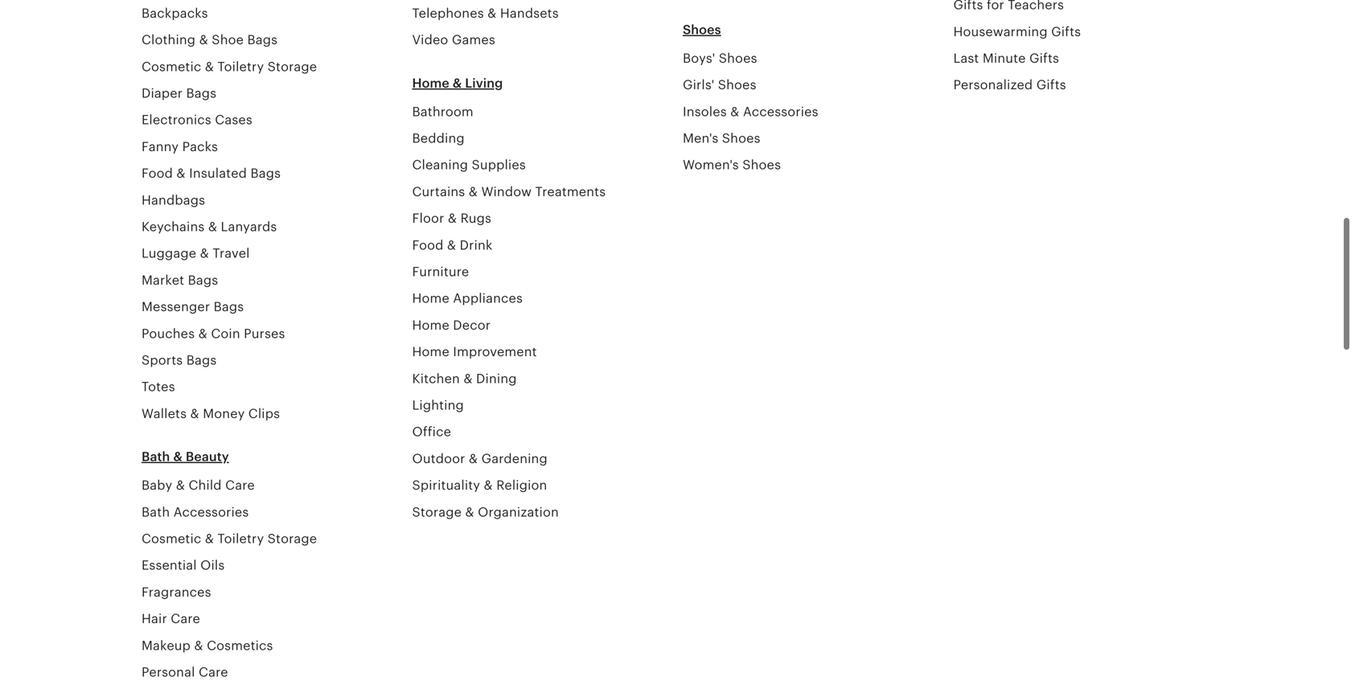 Task type: locate. For each thing, give the bounding box(es) containing it.
bags up coin
[[214, 300, 244, 314]]

& left beauty
[[173, 450, 183, 464]]

& right baby
[[176, 478, 185, 493]]

care for personal care
[[199, 665, 228, 680]]

girls' shoes
[[683, 78, 757, 92]]

bath
[[142, 450, 170, 464], [142, 505, 170, 519]]

1 vertical spatial cosmetic
[[142, 532, 201, 546]]

messenger bags
[[142, 300, 244, 314]]

2 cosmetic & toiletry storage from the top
[[142, 532, 317, 546]]

& up rugs
[[469, 185, 478, 199]]

& for wallets & money clips link
[[190, 407, 199, 421]]

bath accessories
[[142, 505, 249, 519]]

shoes up insoles & accessories
[[718, 78, 757, 92]]

bath for bath & beauty
[[142, 450, 170, 464]]

1 vertical spatial gifts
[[1030, 51, 1059, 66]]

cosmetic & toiletry storage link for diaper bags
[[142, 59, 317, 74]]

cosmetic & toiletry storage link up oils
[[142, 532, 317, 546]]

& up men's shoes link at right
[[730, 104, 740, 119]]

0 vertical spatial storage
[[268, 59, 317, 74]]

cosmetic & toiletry storage link down shoe
[[142, 59, 317, 74]]

curtains & window treatments link
[[412, 185, 606, 199]]

care down fragrances link
[[171, 612, 200, 626]]

& down 'spirituality & religion' link
[[465, 505, 474, 519]]

coin
[[211, 326, 240, 341]]

insoles
[[683, 104, 727, 119]]

supplies
[[472, 158, 526, 172]]

hair care link
[[142, 612, 200, 626]]

clips
[[248, 407, 280, 421]]

cleaning supplies link
[[412, 158, 526, 172]]

messenger
[[142, 300, 210, 314]]

1 bath from the top
[[142, 450, 170, 464]]

bath down baby
[[142, 505, 170, 519]]

kitchen
[[412, 371, 460, 386]]

& for keychains & lanyards link
[[208, 220, 217, 234]]

& for bath & beauty link
[[173, 450, 183, 464]]

care right child
[[225, 478, 255, 493]]

& for home & living link
[[453, 76, 462, 90]]

outdoor & gardening link
[[412, 452, 548, 466]]

1 cosmetic & toiletry storage from the top
[[142, 59, 317, 74]]

0 vertical spatial care
[[225, 478, 255, 493]]

1 vertical spatial toiletry
[[218, 532, 264, 546]]

& down fanny packs link
[[176, 166, 186, 181]]

shoes down men's shoes link at right
[[743, 158, 781, 172]]

home appliances link
[[412, 291, 523, 306]]

cosmetic & toiletry storage for oils
[[142, 532, 317, 546]]

baby & child care
[[142, 478, 255, 493]]

storage for bath accessories
[[268, 532, 317, 546]]

gifts down last minute gifts
[[1037, 78, 1066, 92]]

& for curtains & window treatments link
[[469, 185, 478, 199]]

& up 'spirituality & religion' link
[[469, 452, 478, 466]]

food down floor
[[412, 238, 444, 252]]

gifts down housewarming gifts at the right of page
[[1030, 51, 1059, 66]]

0 vertical spatial bath
[[142, 450, 170, 464]]

2 home from the top
[[412, 291, 450, 306]]

bedding link
[[412, 131, 465, 146]]

toiletry down shoe
[[218, 59, 264, 74]]

last
[[954, 51, 979, 66]]

2 toiletry from the top
[[218, 532, 264, 546]]

toiletry up oils
[[218, 532, 264, 546]]

shoes for girls'
[[718, 78, 757, 92]]

1 cosmetic from the top
[[142, 59, 201, 74]]

2 cosmetic & toiletry storage link from the top
[[142, 532, 317, 546]]

2 bath from the top
[[142, 505, 170, 519]]

1 vertical spatial food
[[412, 238, 444, 252]]

cosmetic & toiletry storage
[[142, 59, 317, 74], [142, 532, 317, 546]]

bath & beauty
[[142, 450, 229, 464]]

fragrances
[[142, 585, 211, 600]]

0 vertical spatial toiletry
[[218, 59, 264, 74]]

home decor
[[412, 318, 491, 333]]

telephones
[[412, 6, 484, 20]]

food down fanny
[[142, 166, 173, 181]]

shoes down insoles & accessories
[[722, 131, 761, 146]]

bags for diaper bags
[[186, 86, 217, 101]]

accessories
[[743, 104, 819, 119], [173, 505, 249, 519]]

cosmetic up essential
[[142, 532, 201, 546]]

shoes for men's
[[722, 131, 761, 146]]

2 vertical spatial care
[[199, 665, 228, 680]]

1 toiletry from the top
[[218, 59, 264, 74]]

&
[[488, 6, 497, 20], [199, 33, 208, 47], [205, 59, 214, 74], [453, 76, 462, 90], [730, 104, 740, 119], [176, 166, 186, 181], [469, 185, 478, 199], [448, 211, 457, 226], [208, 220, 217, 234], [447, 238, 456, 252], [200, 246, 209, 261], [198, 326, 207, 341], [464, 371, 473, 386], [190, 407, 199, 421], [173, 450, 183, 464], [469, 452, 478, 466], [176, 478, 185, 493], [484, 478, 493, 493], [465, 505, 474, 519], [205, 532, 214, 546], [194, 638, 203, 653]]

home decor link
[[412, 318, 491, 333]]

market
[[142, 273, 184, 287]]

beauty
[[186, 450, 229, 464]]

0 vertical spatial gifts
[[1051, 24, 1081, 39]]

0 horizontal spatial food
[[142, 166, 173, 181]]

insoles & accessories link
[[683, 104, 819, 119]]

& left shoe
[[199, 33, 208, 47]]

fanny packs link
[[142, 139, 218, 154]]

window
[[481, 185, 532, 199]]

& down home improvement "link"
[[464, 371, 473, 386]]

wallets & money clips link
[[142, 407, 280, 421]]

lighting link
[[412, 398, 464, 413]]

& up the storage & organization link
[[484, 478, 493, 493]]

home & living
[[412, 76, 503, 90]]

4 home from the top
[[412, 345, 450, 359]]

spirituality & religion link
[[412, 478, 547, 493]]

spirituality
[[412, 478, 480, 493]]

home for home & living
[[412, 76, 449, 90]]

personalized gifts
[[954, 78, 1066, 92]]

bags right shoe
[[247, 33, 278, 47]]

telephones & handsets
[[412, 6, 559, 20]]

1 vertical spatial bath
[[142, 505, 170, 519]]

1 vertical spatial cosmetic & toiletry storage
[[142, 532, 317, 546]]

0 vertical spatial food
[[142, 166, 173, 181]]

1 home from the top
[[412, 76, 449, 90]]

cosmetic & toiletry storage down shoe
[[142, 59, 317, 74]]

bags down pouches & coin purses
[[186, 353, 217, 368]]

bath up baby
[[142, 450, 170, 464]]

1 vertical spatial cosmetic & toiletry storage link
[[142, 532, 317, 546]]

cosmetic & toiletry storage up oils
[[142, 532, 317, 546]]

& up personal care "link"
[[194, 638, 203, 653]]

accessories down child
[[173, 505, 249, 519]]

0 vertical spatial cosmetic & toiletry storage link
[[142, 59, 317, 74]]

3 home from the top
[[412, 318, 450, 333]]

home for home appliances
[[412, 291, 450, 306]]

care
[[225, 478, 255, 493], [171, 612, 200, 626], [199, 665, 228, 680]]

storage & organization link
[[412, 505, 559, 519]]

0 vertical spatial cosmetic & toiletry storage
[[142, 59, 317, 74]]

food for food & insulated bags
[[142, 166, 173, 181]]

& up games
[[488, 6, 497, 20]]

video
[[412, 33, 448, 47]]

luggage
[[142, 246, 196, 261]]

2 cosmetic from the top
[[142, 532, 201, 546]]

clothing & shoe bags link
[[142, 33, 278, 47]]

games
[[452, 33, 495, 47]]

2 vertical spatial storage
[[268, 532, 317, 546]]

gifts for personalized
[[1037, 78, 1066, 92]]

care down makeup & cosmetics link
[[199, 665, 228, 680]]

& left drink
[[447, 238, 456, 252]]

gifts up last minute gifts link
[[1051, 24, 1081, 39]]

girls' shoes link
[[683, 78, 757, 92]]

0 vertical spatial cosmetic
[[142, 59, 201, 74]]

& for clothing & shoe bags link
[[199, 33, 208, 47]]

bags up the "electronics cases" link
[[186, 86, 217, 101]]

housewarming gifts
[[954, 24, 1081, 39]]

shoes link
[[683, 22, 721, 37]]

men's shoes
[[683, 131, 761, 146]]

0 vertical spatial accessories
[[743, 104, 819, 119]]

home left decor
[[412, 318, 450, 333]]

toiletry for oils
[[218, 532, 264, 546]]

home up bathroom link at the left of the page
[[412, 76, 449, 90]]

& for pouches & coin purses link
[[198, 326, 207, 341]]

backpacks link
[[142, 6, 208, 20]]

& for floor & rugs "link"
[[448, 211, 457, 226]]

backpacks
[[142, 6, 208, 20]]

& for 'spirituality & religion' link
[[484, 478, 493, 493]]

& up luggage & travel
[[208, 220, 217, 234]]

gifts
[[1051, 24, 1081, 39], [1030, 51, 1059, 66], [1037, 78, 1066, 92]]

& left coin
[[198, 326, 207, 341]]

insulated
[[189, 166, 247, 181]]

men's shoes link
[[683, 131, 761, 146]]

diaper bags link
[[142, 86, 217, 101]]

bags down luggage & travel
[[188, 273, 218, 287]]

food & drink link
[[412, 238, 493, 252]]

home up kitchen
[[412, 345, 450, 359]]

pouches & coin purses link
[[142, 326, 285, 341]]

keychains
[[142, 220, 205, 234]]

bags for messenger bags
[[214, 300, 244, 314]]

keychains & lanyards link
[[142, 220, 277, 234]]

handsets
[[500, 6, 559, 20]]

hair care
[[142, 612, 200, 626]]

fanny
[[142, 139, 179, 154]]

toiletry for bags
[[218, 59, 264, 74]]

1 vertical spatial accessories
[[173, 505, 249, 519]]

travel
[[213, 246, 250, 261]]

shoes up girls' shoes
[[719, 51, 757, 66]]

1 cosmetic & toiletry storage link from the top
[[142, 59, 317, 74]]

1 horizontal spatial food
[[412, 238, 444, 252]]

minute
[[983, 51, 1026, 66]]

accessories up men's shoes
[[743, 104, 819, 119]]

cosmetic down clothing
[[142, 59, 201, 74]]

purses
[[244, 326, 285, 341]]

home down "furniture" link
[[412, 291, 450, 306]]

electronics cases
[[142, 113, 253, 127]]

handbags
[[142, 193, 205, 207]]

& for food & drink link
[[447, 238, 456, 252]]

& left travel
[[200, 246, 209, 261]]

2 vertical spatial gifts
[[1037, 78, 1066, 92]]

rugs
[[461, 211, 492, 226]]

home for home improvement
[[412, 345, 450, 359]]

& left living
[[453, 76, 462, 90]]

& left rugs
[[448, 211, 457, 226]]

1 vertical spatial care
[[171, 612, 200, 626]]

storage
[[268, 59, 317, 74], [412, 505, 462, 519], [268, 532, 317, 546]]

& left money
[[190, 407, 199, 421]]

gifts for housewarming
[[1051, 24, 1081, 39]]

packs
[[182, 139, 218, 154]]

last minute gifts link
[[954, 51, 1059, 66]]

personal care
[[142, 665, 228, 680]]



Task type: describe. For each thing, give the bounding box(es) containing it.
fanny packs
[[142, 139, 218, 154]]

& for telephones & handsets link
[[488, 6, 497, 20]]

cosmetic for bath
[[142, 532, 201, 546]]

floor & rugs
[[412, 211, 492, 226]]

oils
[[200, 558, 225, 573]]

cosmetic for clothing
[[142, 59, 201, 74]]

curtains & window treatments
[[412, 185, 606, 199]]

cosmetic & toiletry storage for bags
[[142, 59, 317, 74]]

insoles & accessories
[[683, 104, 819, 119]]

totes link
[[142, 380, 175, 394]]

diaper
[[142, 86, 183, 101]]

1 horizontal spatial accessories
[[743, 104, 819, 119]]

floor
[[412, 211, 444, 226]]

electronics
[[142, 113, 211, 127]]

& for food & insulated bags link
[[176, 166, 186, 181]]

care for hair care
[[171, 612, 200, 626]]

bath for bath accessories
[[142, 505, 170, 519]]

& down clothing & shoe bags
[[205, 59, 214, 74]]

furniture link
[[412, 265, 469, 279]]

child
[[189, 478, 222, 493]]

shoe
[[212, 33, 244, 47]]

makeup
[[142, 638, 191, 653]]

men's
[[683, 131, 719, 146]]

diaper bags
[[142, 86, 217, 101]]

totes
[[142, 380, 175, 394]]

outdoor & gardening
[[412, 452, 548, 466]]

market bags
[[142, 273, 218, 287]]

messenger bags link
[[142, 300, 244, 314]]

baby & child care link
[[142, 478, 255, 493]]

0 horizontal spatial accessories
[[173, 505, 249, 519]]

wallets
[[142, 407, 187, 421]]

food for food & drink
[[412, 238, 444, 252]]

last minute gifts
[[954, 51, 1059, 66]]

home for home decor
[[412, 318, 450, 333]]

housewarming
[[954, 24, 1048, 39]]

bags right insulated
[[251, 166, 281, 181]]

cleaning supplies
[[412, 158, 526, 172]]

women's
[[683, 158, 739, 172]]

boys' shoes
[[683, 51, 757, 66]]

& for makeup & cosmetics link
[[194, 638, 203, 653]]

handbags link
[[142, 193, 205, 207]]

cleaning
[[412, 158, 468, 172]]

& for kitchen & dining link
[[464, 371, 473, 386]]

& for the storage & organization link
[[465, 505, 474, 519]]

decor
[[453, 318, 491, 333]]

home & living link
[[412, 76, 503, 90]]

clothing & shoe bags
[[142, 33, 278, 47]]

bath accessories link
[[142, 505, 249, 519]]

organization
[[478, 505, 559, 519]]

outdoor
[[412, 452, 465, 466]]

wallets & money clips
[[142, 407, 280, 421]]

& for baby & child care link
[[176, 478, 185, 493]]

hair
[[142, 612, 167, 626]]

gardening
[[482, 452, 548, 466]]

video games link
[[412, 33, 495, 47]]

& for luggage & travel link
[[200, 246, 209, 261]]

home improvement link
[[412, 345, 537, 359]]

food & drink
[[412, 238, 493, 252]]

cosmetic & toiletry storage link for essential oils
[[142, 532, 317, 546]]

shoes for boys'
[[719, 51, 757, 66]]

bedding
[[412, 131, 465, 146]]

furniture
[[412, 265, 469, 279]]

& for outdoor & gardening link
[[469, 452, 478, 466]]

clothing
[[142, 33, 196, 47]]

bags for market bags
[[188, 273, 218, 287]]

video games
[[412, 33, 495, 47]]

bags for sports bags
[[186, 353, 217, 368]]

essential oils link
[[142, 558, 225, 573]]

1 vertical spatial storage
[[412, 505, 462, 519]]

storage & organization
[[412, 505, 559, 519]]

boys' shoes link
[[683, 51, 757, 66]]

sports bags
[[142, 353, 217, 368]]

storage for clothing & shoe bags
[[268, 59, 317, 74]]

shoes for women's
[[743, 158, 781, 172]]

dining
[[476, 371, 517, 386]]

shoes up boys'
[[683, 22, 721, 37]]

makeup & cosmetics link
[[142, 638, 273, 653]]

lanyards
[[221, 220, 277, 234]]

personal care link
[[142, 665, 228, 680]]

food & insulated bags link
[[142, 166, 281, 181]]

electronics cases link
[[142, 113, 253, 127]]

food & insulated bags
[[142, 166, 281, 181]]

office link
[[412, 425, 451, 439]]

& for "insoles & accessories" link
[[730, 104, 740, 119]]

cosmetics
[[207, 638, 273, 653]]

personalized gifts link
[[954, 78, 1066, 92]]

baby
[[142, 478, 172, 493]]

personalized
[[954, 78, 1033, 92]]

& up oils
[[205, 532, 214, 546]]

makeup & cosmetics
[[142, 638, 273, 653]]

telephones & handsets link
[[412, 6, 559, 20]]

bath & beauty link
[[142, 450, 229, 464]]

boys'
[[683, 51, 715, 66]]

sports
[[142, 353, 183, 368]]

treatments
[[535, 185, 606, 199]]

cases
[[215, 113, 253, 127]]

drink
[[460, 238, 493, 252]]

keychains & lanyards
[[142, 220, 277, 234]]



Task type: vqa. For each thing, say whether or not it's contained in the screenshot.
Messenger Bags
yes



